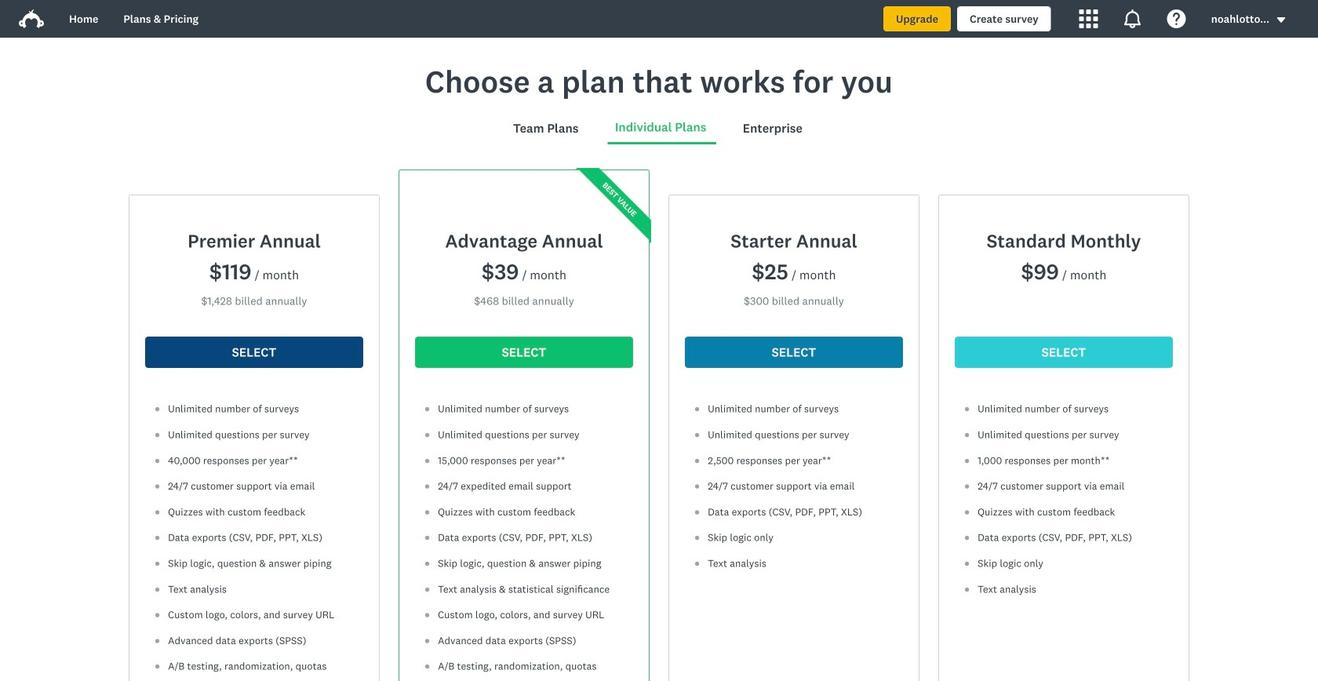 Task type: vqa. For each thing, say whether or not it's contained in the screenshot.
help icon
yes



Task type: locate. For each thing, give the bounding box(es) containing it.
products icon image
[[1079, 9, 1098, 28], [1079, 9, 1098, 28]]

brand logo image
[[19, 6, 44, 31], [19, 9, 44, 28]]

help icon image
[[1167, 9, 1186, 28]]

dropdown arrow icon image
[[1276, 14, 1287, 25], [1277, 17, 1285, 23]]



Task type: describe. For each thing, give the bounding box(es) containing it.
notification center icon image
[[1123, 9, 1142, 28]]

1 brand logo image from the top
[[19, 6, 44, 31]]

2 brand logo image from the top
[[19, 9, 44, 28]]



